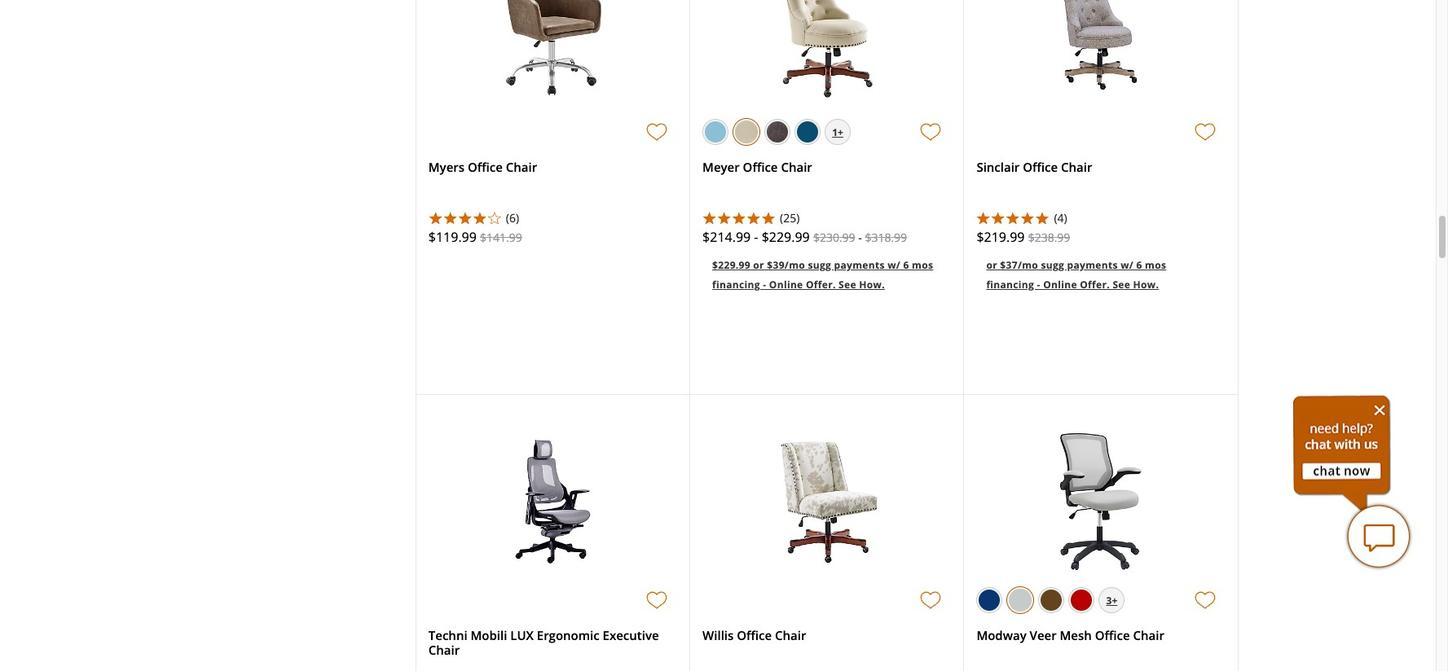 Task type: describe. For each thing, give the bounding box(es) containing it.
lux
[[510, 628, 534, 644]]

financing inside or $37/mo sugg payments w/ 6 mos financing - online offer. see how.
[[986, 278, 1034, 292]]

modway veer mesh office chair
[[977, 628, 1165, 644]]

$230.99
[[813, 230, 855, 245]]

myers office chair
[[429, 159, 537, 175]]

$238.99
[[1028, 230, 1070, 245]]

$229.99 or $39/mo sugg payments w/ 6 mos financing - online offer. see how. button
[[703, 244, 951, 303]]

mos inside $229.99 or $39/mo sugg payments w/ 6 mos financing - online offer. see how.
[[912, 258, 933, 272]]

$119.99
[[429, 228, 477, 246]]

$214.99
[[703, 228, 751, 246]]

chair for willis office chair
[[775, 628, 806, 644]]

$119.99 $141.99
[[429, 228, 522, 246]]

$214.99 - $229.99 $230.99 - $318.99
[[703, 228, 907, 246]]

3+ link
[[1099, 587, 1125, 615]]

sugg inside or $37/mo sugg payments w/ 6 mos financing - online offer. see how.
[[1041, 258, 1065, 272]]

6 inside $229.99 or $39/mo sugg payments w/ 6 mos financing - online offer. see how.
[[903, 258, 909, 272]]

how. inside or $37/mo sugg payments w/ 6 mos financing - online offer. see how.
[[1133, 278, 1159, 292]]

- inside or $37/mo sugg payments w/ 6 mos financing - online offer. see how.
[[1037, 278, 1041, 292]]

(4) link
[[1054, 210, 1226, 227]]

(25) link
[[780, 210, 951, 227]]

$229.99 or $39/mo sugg payments w/ 6 mos financing - online offer. see how.
[[712, 258, 933, 292]]

mos inside or $37/mo sugg payments w/ 6 mos financing - online offer. see how.
[[1145, 258, 1166, 272]]

chair for meyer office chair
[[781, 159, 812, 175]]

office down 3+ link
[[1095, 628, 1130, 644]]

$229.99 inside $229.99 or $39/mo sugg payments w/ 6 mos financing - online offer. see how.
[[712, 258, 751, 272]]

sinclair
[[977, 159, 1020, 175]]

myers office chair link
[[429, 159, 537, 175]]

(25)
[[780, 210, 800, 226]]

office for $119.99
[[468, 159, 503, 175]]

online inside $229.99 or $39/mo sugg payments w/ 6 mos financing - online offer. see how.
[[769, 278, 803, 292]]

chat bubble mobile view image
[[1346, 504, 1412, 570]]

or inside or $37/mo sugg payments w/ 6 mos financing - online offer. see how.
[[986, 258, 998, 272]]

office right willis
[[737, 628, 772, 644]]

$39/mo
[[767, 258, 805, 272]]

meyer
[[703, 159, 740, 175]]

4.8 image
[[703, 211, 776, 224]]

5.0 image
[[977, 211, 1050, 224]]

sinclair office chair
[[977, 159, 1092, 175]]

$37/mo
[[1000, 258, 1038, 272]]

offer. inside $229.99 or $39/mo sugg payments w/ 6 mos financing - online offer. see how.
[[806, 278, 836, 292]]

linon sinclair office chair, , large image
[[1028, 0, 1174, 107]]

executive
[[603, 628, 659, 644]]

willis
[[703, 628, 734, 644]]

see inside or $37/mo sugg payments w/ 6 mos financing - online offer. see how.
[[1113, 278, 1131, 292]]

mobili
[[471, 628, 507, 644]]

payments inside or $37/mo sugg payments w/ 6 mos financing - online offer. see how.
[[1067, 258, 1118, 272]]

office for $214.99 - $229.99
[[743, 159, 778, 175]]

linon corbin office chair, cherry, large image
[[754, 0, 900, 107]]

0 vertical spatial $229.99
[[762, 228, 810, 246]]

offer. inside or $37/mo sugg payments w/ 6 mos financing - online offer. see how.
[[1080, 278, 1110, 292]]



Task type: locate. For each thing, give the bounding box(es) containing it.
techni mobili lux ergonomic executive chair link
[[429, 628, 659, 659]]

1 mos from the left
[[912, 258, 933, 272]]

1 see from the left
[[839, 278, 856, 292]]

$219.99
[[977, 228, 1025, 246]]

- down (25) link
[[858, 230, 862, 245]]

0 horizontal spatial or
[[753, 258, 764, 272]]

modway veer mesh office chair, gray, large image
[[1028, 429, 1174, 576]]

6
[[903, 258, 909, 272], [1137, 258, 1142, 272]]

2 or from the left
[[986, 258, 998, 272]]

modway
[[977, 628, 1027, 644]]

0 horizontal spatial online
[[769, 278, 803, 292]]

-
[[754, 228, 758, 246], [858, 230, 862, 245], [763, 278, 766, 292], [1037, 278, 1041, 292]]

1 6 from the left
[[903, 258, 909, 272]]

chair up (4)
[[1061, 159, 1092, 175]]

$141.99
[[480, 230, 522, 245]]

(6) link
[[506, 210, 677, 227]]

chair up "(25)"
[[781, 159, 812, 175]]

4.0 image
[[429, 211, 502, 224]]

modway veer mesh office chair link
[[977, 628, 1165, 644]]

or inside $229.99 or $39/mo sugg payments w/ 6 mos financing - online offer. see how.
[[753, 258, 764, 272]]

0 horizontal spatial $229.99
[[712, 258, 751, 272]]

1+
[[832, 125, 844, 139]]

(6)
[[506, 210, 519, 226]]

see down (4) link
[[1113, 278, 1131, 292]]

online inside or $37/mo sugg payments w/ 6 mos financing - online offer. see how.
[[1043, 278, 1077, 292]]

w/ inside $229.99 or $39/mo sugg payments w/ 6 mos financing - online offer. see how.
[[888, 258, 901, 272]]

2 sugg from the left
[[1041, 258, 1065, 272]]

sinclair office chair link
[[977, 159, 1092, 175]]

chair
[[506, 159, 537, 175], [781, 159, 812, 175], [1061, 159, 1092, 175], [775, 628, 806, 644], [1133, 628, 1165, 644], [429, 642, 460, 659]]

1 horizontal spatial offer.
[[1080, 278, 1110, 292]]

meyer office chair
[[703, 159, 812, 175]]

0 horizontal spatial w/
[[888, 258, 901, 272]]

techni mobili lux ergonomic executive chair
[[429, 628, 659, 659]]

w/ inside or $37/mo sugg payments w/ 6 mos financing - online offer. see how.
[[1121, 258, 1134, 272]]

see down $230.99 on the top
[[839, 278, 856, 292]]

- down $37/mo
[[1037, 278, 1041, 292]]

2 w/ from the left
[[1121, 258, 1134, 272]]

mesh
[[1060, 628, 1092, 644]]

(4)
[[1054, 210, 1067, 226]]

w/ down (4) link
[[1121, 258, 1134, 272]]

1 offer. from the left
[[806, 278, 836, 292]]

1 vertical spatial $229.99
[[712, 258, 751, 272]]

1 horizontal spatial w/
[[1121, 258, 1134, 272]]

0 horizontal spatial mos
[[912, 258, 933, 272]]

2 how. from the left
[[1133, 278, 1159, 292]]

mos down (4) link
[[1145, 258, 1166, 272]]

techni
[[429, 628, 468, 644]]

ergonomic
[[537, 628, 600, 644]]

2 payments from the left
[[1067, 258, 1118, 272]]

chair left the "mobili"
[[429, 642, 460, 659]]

1 horizontal spatial sugg
[[1041, 258, 1065, 272]]

1 horizontal spatial 6
[[1137, 258, 1142, 272]]

2 offer. from the left
[[1080, 278, 1110, 292]]

office
[[468, 159, 503, 175], [743, 159, 778, 175], [1023, 159, 1058, 175], [737, 628, 772, 644], [1095, 628, 1130, 644]]

or $37/mo sugg payments w/ 6 mos financing - online offer. see how.
[[986, 258, 1166, 292]]

how. down (4) link
[[1133, 278, 1159, 292]]

1 horizontal spatial mos
[[1145, 258, 1166, 272]]

1 w/ from the left
[[888, 258, 901, 272]]

see inside $229.99 or $39/mo sugg payments w/ 6 mos financing - online offer. see how.
[[839, 278, 856, 292]]

- down "4.8" "image"
[[754, 228, 758, 246]]

online down $39/mo on the top of page
[[769, 278, 803, 292]]

payments
[[834, 258, 885, 272], [1067, 258, 1118, 272]]

1 horizontal spatial financing
[[986, 278, 1034, 292]]

chair inside techni mobili lux ergonomic executive chair
[[429, 642, 460, 659]]

chair right mesh
[[1133, 628, 1165, 644]]

2 mos from the left
[[1145, 258, 1166, 272]]

payments down $238.99
[[1067, 258, 1118, 272]]

office right the myers
[[468, 159, 503, 175]]

offer.
[[806, 278, 836, 292], [1080, 278, 1110, 292]]

office for $219.99
[[1023, 159, 1058, 175]]

$219.99 $238.99
[[977, 228, 1070, 246]]

office right sinclair
[[1023, 159, 1058, 175]]

veer
[[1030, 628, 1057, 644]]

$229.99
[[762, 228, 810, 246], [712, 258, 751, 272]]

sugg down $230.99 on the top
[[808, 258, 831, 272]]

1 online from the left
[[769, 278, 803, 292]]

0 horizontal spatial 6
[[903, 258, 909, 272]]

w/ down $318.99
[[888, 258, 901, 272]]

0 horizontal spatial financing
[[712, 278, 760, 292]]

$229.99 down $214.99
[[712, 258, 751, 272]]

1 or from the left
[[753, 258, 764, 272]]

- down $214.99 - $229.99 $230.99 - $318.99
[[763, 278, 766, 292]]

meyer office chair link
[[703, 159, 812, 175]]

3+
[[1106, 594, 1118, 608]]

- inside $229.99 or $39/mo sugg payments w/ 6 mos financing - online offer. see how.
[[763, 278, 766, 292]]

myers
[[429, 159, 465, 175]]

chair for myers office chair
[[506, 159, 537, 175]]

financing inside $229.99 or $39/mo sugg payments w/ 6 mos financing - online offer. see how.
[[712, 278, 760, 292]]

financing down $214.99
[[712, 278, 760, 292]]

chair right willis
[[775, 628, 806, 644]]

1 sugg from the left
[[808, 258, 831, 272]]

payments inside $229.99 or $39/mo sugg payments w/ 6 mos financing - online offer. see how.
[[834, 258, 885, 272]]

- inside $214.99 - $229.99 $230.99 - $318.99
[[858, 230, 862, 245]]

1+ link
[[825, 118, 851, 147]]

0 horizontal spatial sugg
[[808, 258, 831, 272]]

online
[[769, 278, 803, 292], [1043, 278, 1077, 292]]

dialogue message for liveperson image
[[1293, 395, 1391, 513]]

sugg inside $229.99 or $39/mo sugg payments w/ 6 mos financing - online offer. see how.
[[808, 258, 831, 272]]

2 see from the left
[[1113, 278, 1131, 292]]

$318.99
[[865, 230, 907, 245]]

1 horizontal spatial payments
[[1067, 258, 1118, 272]]

6 down (4) link
[[1137, 258, 1142, 272]]

linon mason office chair, , large image
[[480, 0, 626, 107]]

online down $238.99
[[1043, 278, 1077, 292]]

1 horizontal spatial $229.99
[[762, 228, 810, 246]]

1 financing from the left
[[712, 278, 760, 292]]

1 payments from the left
[[834, 258, 885, 272]]

techni mobili lux ergonomic executive chair, , large image
[[480, 429, 626, 576]]

chair up the (6)
[[506, 159, 537, 175]]

financing down $37/mo
[[986, 278, 1034, 292]]

how.
[[859, 278, 885, 292], [1133, 278, 1159, 292]]

or left $39/mo on the top of page
[[753, 258, 764, 272]]

0 horizontal spatial offer.
[[806, 278, 836, 292]]

how. down $318.99
[[859, 278, 885, 292]]

2 financing from the left
[[986, 278, 1034, 292]]

mos
[[912, 258, 933, 272], [1145, 258, 1166, 272]]

willis office chair link
[[703, 628, 806, 644]]

willis office chair
[[703, 628, 806, 644]]

or $37/mo sugg payments w/ 6 mos financing - online offer. see how. button
[[977, 244, 1226, 303]]

how. inside $229.99 or $39/mo sugg payments w/ 6 mos financing - online offer. see how.
[[859, 278, 885, 292]]

1 how. from the left
[[859, 278, 885, 292]]

0 horizontal spatial how.
[[859, 278, 885, 292]]

6 inside or $37/mo sugg payments w/ 6 mos financing - online offer. see how.
[[1137, 258, 1142, 272]]

2 online from the left
[[1043, 278, 1077, 292]]

6 down $318.99
[[903, 258, 909, 272]]

see
[[839, 278, 856, 292], [1113, 278, 1131, 292]]

0 horizontal spatial see
[[839, 278, 856, 292]]

financing
[[712, 278, 760, 292], [986, 278, 1034, 292]]

1 horizontal spatial see
[[1113, 278, 1131, 292]]

mos down (25) link
[[912, 258, 933, 272]]

1 horizontal spatial how.
[[1133, 278, 1159, 292]]

sugg down $238.99
[[1041, 258, 1065, 272]]

linon wells office chair, , large image
[[754, 429, 900, 576]]

payments down $230.99 on the top
[[834, 258, 885, 272]]

office right "meyer"
[[743, 159, 778, 175]]

1 horizontal spatial online
[[1043, 278, 1077, 292]]

0 horizontal spatial payments
[[834, 258, 885, 272]]

chair for sinclair office chair
[[1061, 159, 1092, 175]]

$229.99 down "(25)"
[[762, 228, 810, 246]]

w/
[[888, 258, 901, 272], [1121, 258, 1134, 272]]

1 horizontal spatial or
[[986, 258, 998, 272]]

sugg
[[808, 258, 831, 272], [1041, 258, 1065, 272]]

or
[[753, 258, 764, 272], [986, 258, 998, 272]]

or left $37/mo
[[986, 258, 998, 272]]

2 6 from the left
[[1137, 258, 1142, 272]]



Task type: vqa. For each thing, say whether or not it's contained in the screenshot.
veer
yes



